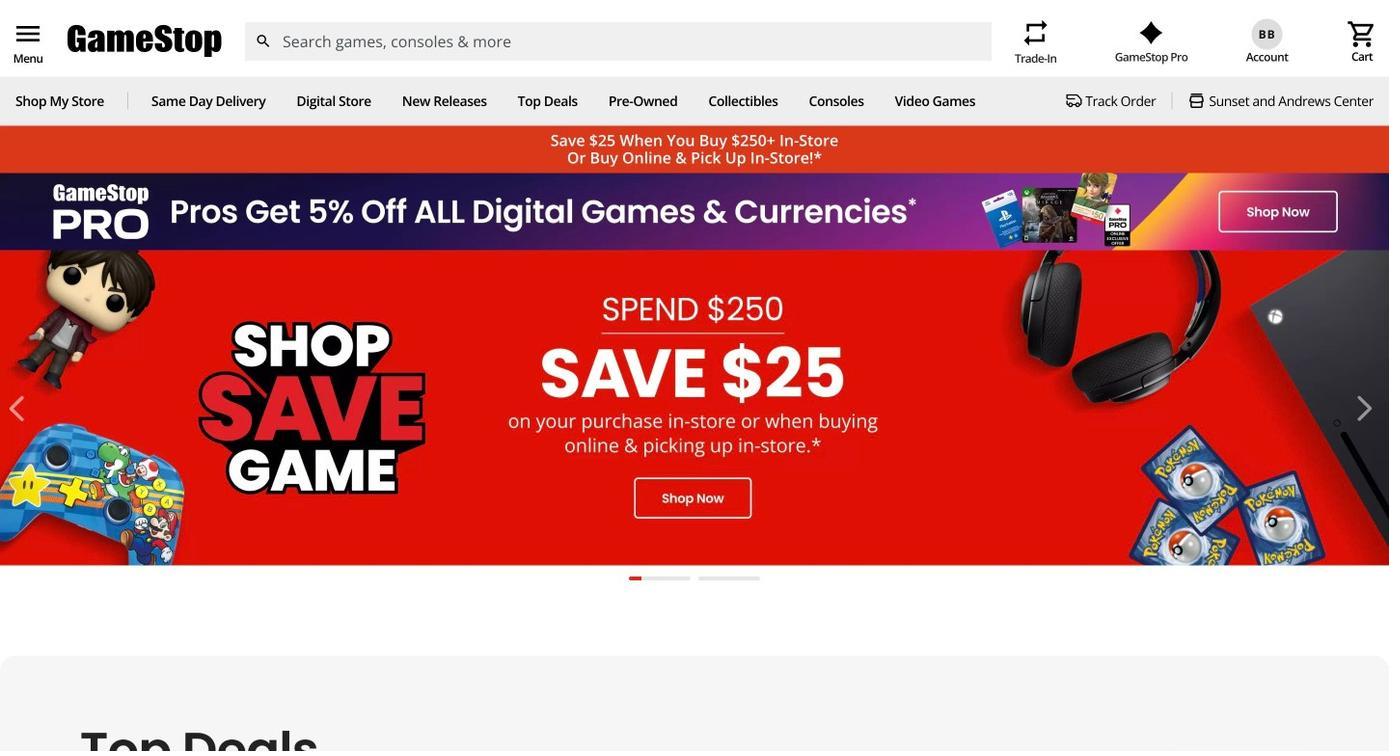Task type: vqa. For each thing, say whether or not it's contained in the screenshot.
Find items from this store FIELD
no



Task type: locate. For each thing, give the bounding box(es) containing it.
pro 5% digital image
[[0, 173, 1389, 250]]

tab list
[[619, 569, 770, 596]]

gamestop pro icon image
[[1139, 21, 1163, 44]]

Search games, consoles & more search field
[[283, 22, 957, 61]]

None search field
[[244, 22, 992, 61]]



Task type: describe. For each thing, give the bounding box(es) containing it.
save $25 when you buy $250+ in-store image
[[0, 250, 1389, 566]]

gamestop image
[[68, 23, 222, 60]]



